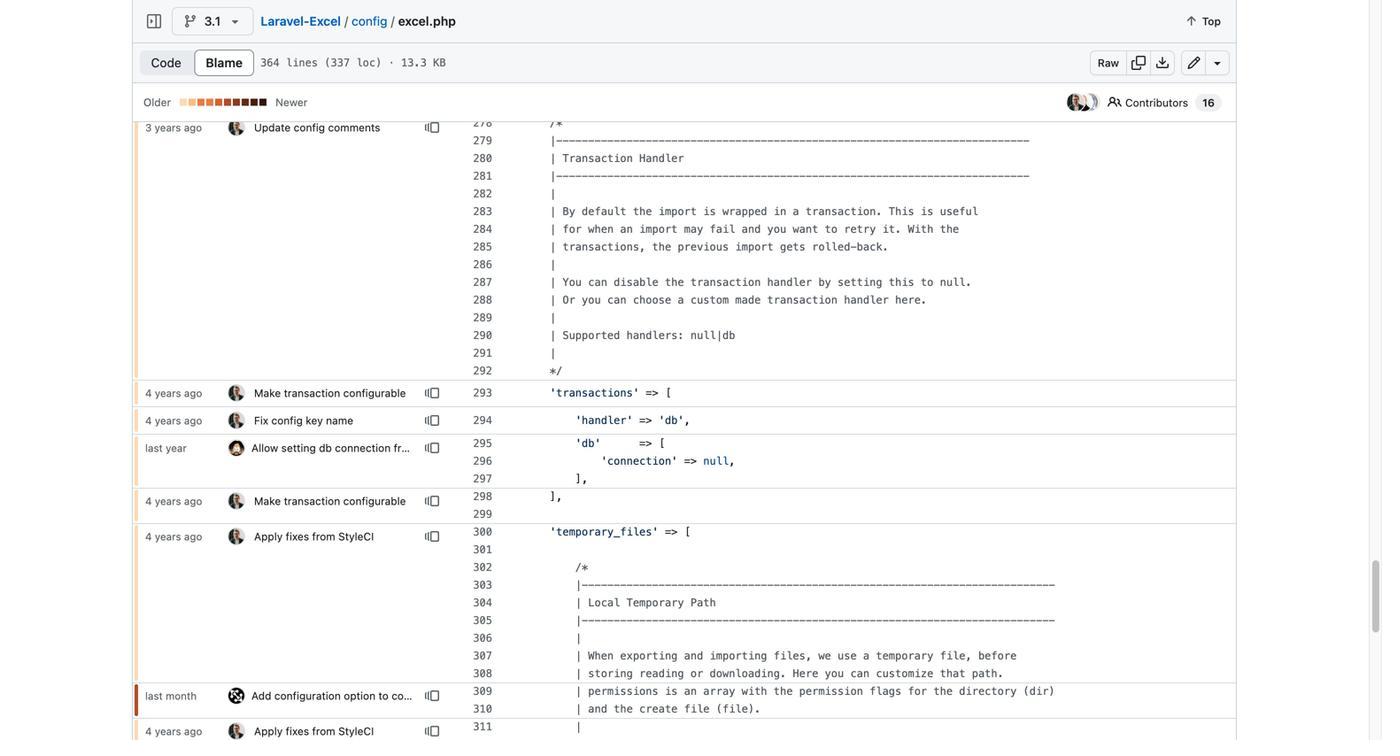 Task type: locate. For each thing, give the bounding box(es) containing it.
0 vertical spatial apply fixes from styleci link
[[254, 530, 374, 543]]

300
[[473, 526, 492, 538]]

transaction down db
[[284, 495, 340, 507]]

last for last month
[[145, 690, 163, 702]]

|
[[575, 28, 582, 41], [550, 152, 556, 165], [550, 188, 556, 200], [550, 205, 556, 218], [550, 223, 556, 236], [550, 241, 556, 253], [550, 259, 556, 271], [550, 276, 556, 289], [550, 294, 556, 306], [550, 312, 556, 324], [550, 329, 556, 342], [550, 347, 556, 360], [575, 597, 582, 609], [575, 632, 582, 645], [575, 650, 582, 662], [575, 668, 582, 680], [575, 685, 582, 698], [575, 703, 582, 716], [524, 721, 582, 733]]

0 horizontal spatial */
[[550, 365, 563, 377]]

0 horizontal spatial ,
[[684, 414, 691, 427]]

1 vertical spatial an
[[684, 685, 697, 698]]

and down wrapped at the right of page
[[742, 223, 761, 236]]

0 vertical spatial make
[[254, 387, 281, 399]]

5 versions image from the top
[[425, 689, 439, 703]]

download raw content image
[[1156, 56, 1170, 70]]

0 horizontal spatial /
[[345, 14, 348, 28]]

297
[[473, 473, 492, 485]]

6 years from the top
[[155, 530, 181, 543]]

to up here.
[[921, 276, 934, 289]]

temporary left '…'
[[545, 690, 597, 702]]

styleci
[[338, 530, 374, 543], [338, 725, 374, 738]]

fixes
[[286, 530, 309, 543], [286, 725, 309, 738]]

1 vertical spatial a
[[678, 294, 684, 306]]

3 ago from the top
[[184, 387, 202, 399]]

3 for update
[[145, 121, 152, 134]]

1 last from the top
[[145, 442, 163, 454]]

0 vertical spatial 3
[[145, 86, 152, 98]]

0 horizontal spatial /*
[[550, 117, 563, 129]]

you up "permission"
[[825, 668, 844, 680]]

fix config key name
[[254, 414, 353, 427]]

here
[[793, 668, 819, 680]]

configurable for 'transactions'
[[343, 387, 406, 399]]

2 vertical spatial can
[[851, 668, 870, 680]]

2 last from the top
[[145, 690, 163, 702]]

make transaction configurable link up name at the bottom of page
[[254, 387, 406, 399]]

years
[[155, 86, 181, 98], [155, 121, 181, 134], [155, 387, 181, 399], [155, 414, 181, 427], [155, 495, 181, 507], [155, 530, 181, 543], [155, 725, 181, 738]]

permissions down storing
[[588, 685, 659, 698]]

versions image down add configuration option to configure permissions of local temporary …
[[425, 724, 439, 739]]

1 horizontal spatial to
[[825, 223, 838, 236]]

1 vertical spatial ],
[[575, 473, 588, 485]]

0 vertical spatial last
[[145, 442, 163, 454]]

1 vertical spatial apply fixes from styleci
[[254, 725, 374, 738]]

3 4 from the top
[[145, 495, 152, 507]]

versions image left (
[[425, 441, 439, 455]]

0 vertical spatial configurable
[[343, 387, 406, 399]]

1 horizontal spatial a
[[793, 205, 799, 218]]

0 vertical spatial apply
[[254, 530, 283, 543]]

0 vertical spatial make transaction configurable
[[254, 387, 406, 399]]

2 versions image from the top
[[425, 530, 439, 544]]

1 vertical spatial [
[[659, 437, 665, 450]]

1 vertical spatial add
[[252, 690, 271, 702]]

option
[[344, 690, 376, 702]]

you down in
[[767, 223, 787, 236]]

add left the configuration
[[252, 690, 271, 702]]

280
[[473, 152, 492, 165]]

1 make from the top
[[254, 387, 281, 399]]

handler down this
[[844, 294, 889, 306]]

versions image for 295
[[425, 441, 439, 455]]

2 horizontal spatial to
[[921, 276, 934, 289]]

3 years from the top
[[155, 387, 181, 399]]

versions image left 293
[[425, 386, 439, 400]]

setting inside /* |-------------------------------------------------------------------------- | transaction handler |-------------------------------------------------------------------------- | | by default the import is wrapped in a transaction. this is useful | for when an import may fail and you want to retry it. with the | transactions, the previous import gets rolled-back. | | you can disable the transaction handler by setting this to null. | or you can choose a custom made transaction handler here. | | supported handlers: null|db | */
[[838, 276, 883, 289]]

is inside | permissions is an array with the permission flags for the directory (dir) | and the create file (file).
[[665, 685, 678, 698]]

3 years ago down older
[[145, 121, 202, 134]]

2 apply from the top
[[254, 725, 283, 738]]

310
[[473, 703, 492, 716]]

], up the 'temporary_files'
[[575, 473, 588, 485]]

0 vertical spatial a
[[793, 205, 799, 218]]

5 ago from the top
[[184, 495, 202, 507]]

0 horizontal spatial setting
[[281, 442, 316, 454]]

1 fixes from the top
[[286, 530, 309, 543]]

284
[[473, 223, 492, 236]]

0 horizontal spatial 'db'
[[575, 437, 601, 450]]

2 make transaction configurable link from the top
[[254, 495, 406, 507]]

0 horizontal spatial a
[[678, 294, 684, 306]]

2 horizontal spatial and
[[742, 223, 761, 236]]

file,
[[940, 650, 972, 662]]

3 years ago down code 'button' at the left
[[145, 86, 202, 98]]

[ for 'transactions'
[[665, 387, 671, 399]]

0 vertical spatial import
[[659, 205, 697, 218]]

config down newer
[[294, 121, 325, 134]]

1 vertical spatial to
[[921, 276, 934, 289]]

import down fail at the right of the page
[[735, 241, 774, 253]]

0 vertical spatial can
[[588, 276, 607, 289]]

2 vertical spatial to
[[379, 690, 389, 702]]

305
[[473, 615, 492, 627]]

2 vertical spatial from
[[312, 725, 335, 738]]

0 vertical spatial and
[[742, 223, 761, 236]]

here.
[[895, 294, 927, 306]]

setting
[[838, 276, 883, 289], [281, 442, 316, 454]]

for down customize
[[908, 685, 927, 698]]

1 vertical spatial handler
[[844, 294, 889, 306]]

a left custom
[[678, 294, 684, 306]]

versions image
[[425, 120, 439, 135], [425, 530, 439, 544], [425, 724, 439, 739]]

2 make transaction configurable from the top
[[254, 495, 406, 507]]

278 279 280 281 282 283 284 285 286 287 288 289 290 291 292
[[473, 117, 492, 377]]

|- up local in the left of the page
[[575, 579, 588, 592]]

make transaction configurable link
[[254, 387, 406, 399], [254, 495, 406, 507]]

282
[[473, 188, 492, 200]]

2 fixes from the top
[[286, 725, 309, 738]]

ago
[[184, 86, 202, 98], [184, 121, 202, 134], [184, 387, 202, 399], [184, 414, 202, 427], [184, 495, 202, 507], [184, 530, 202, 543], [184, 725, 202, 738]]

1 vertical spatial last
[[145, 690, 163, 702]]

handler left by
[[767, 276, 812, 289]]

comments
[[328, 121, 380, 134]]

update
[[254, 121, 291, 134]]

versions image for 309
[[425, 689, 439, 703]]

configurable down connection
[[343, 495, 406, 507]]

1 versions image from the top
[[425, 120, 439, 135]]

and up or
[[684, 650, 703, 662]]

versions image down blame prior to change 2928606, made on jul 23, 2020 tooltip
[[425, 120, 439, 135]]

update config comments
[[254, 121, 380, 134]]

2 apply fixes from styleci link from the top
[[254, 725, 374, 738]]

1 vertical spatial 3 years ago
[[145, 121, 202, 134]]

4 4 years ago from the top
[[145, 530, 202, 543]]

0 vertical spatial from
[[394, 442, 417, 454]]

make transaction configurable for 'transactions'
[[254, 387, 406, 399]]

(file).
[[716, 703, 761, 716]]

'db' up 'connection'
[[659, 414, 684, 427]]

1 horizontal spatial /
[[391, 14, 395, 28]]

302
[[473, 561, 492, 574]]

2 horizontal spatial you
[[825, 668, 844, 680]]

286
[[473, 259, 492, 271]]

is down reading
[[665, 685, 678, 698]]

5 4 years ago from the top
[[145, 725, 202, 738]]

1 horizontal spatial setting
[[838, 276, 883, 289]]

0 vertical spatial for
[[563, 223, 582, 236]]

make for 'transactions'
[[254, 387, 281, 399]]

this
[[889, 276, 915, 289]]

|- down local in the left of the page
[[575, 615, 588, 627]]

1 horizontal spatial permissions
[[588, 685, 659, 698]]

3 versions image from the top
[[425, 441, 439, 455]]

1 horizontal spatial and
[[684, 650, 703, 662]]

make transaction configurable up name at the bottom of page
[[254, 387, 406, 399]]

1 horizontal spatial is
[[703, 205, 716, 218]]

1 vertical spatial apply
[[254, 725, 283, 738]]

7 years from the top
[[155, 725, 181, 738]]

1 horizontal spatial an
[[684, 685, 697, 698]]

0 horizontal spatial for
[[563, 223, 582, 236]]

4 years ago for 298
[[145, 495, 202, 507]]

294
[[473, 414, 492, 427]]

3 down code 'button' at the left
[[145, 86, 152, 98]]

291
[[473, 347, 492, 360]]

setting left db
[[281, 442, 316, 454]]

can down use
[[851, 668, 870, 680]]

disable
[[614, 276, 659, 289]]

1 vertical spatial and
[[684, 650, 703, 662]]

2 3 years ago from the top
[[145, 121, 202, 134]]

4
[[145, 387, 152, 399], [145, 414, 152, 427], [145, 495, 152, 507], [145, 530, 152, 543], [145, 725, 152, 738]]

last month
[[145, 690, 197, 702]]

fixes for 300
[[286, 530, 309, 543]]

the up the choose
[[665, 276, 684, 289]]

0 horizontal spatial you
[[582, 294, 601, 306]]

a right use
[[863, 650, 870, 662]]

1 vertical spatial ,
[[729, 455, 735, 468]]

4 years ago
[[145, 387, 202, 399], [145, 414, 202, 427], [145, 495, 202, 507], [145, 530, 202, 543], [145, 725, 202, 738]]

1 vertical spatial make transaction configurable link
[[254, 495, 406, 507]]

a right in
[[793, 205, 799, 218]]

2 vertical spatial versions image
[[425, 724, 439, 739]]

years for update config comments link
[[155, 121, 181, 134]]

0 vertical spatial make transaction configurable link
[[254, 387, 406, 399]]

1 vertical spatial 'db'
[[575, 437, 601, 450]]

configurable for ],
[[343, 495, 406, 507]]

1 configurable from the top
[[343, 387, 406, 399]]

lines
[[286, 57, 318, 69]]

from for 300
[[312, 530, 335, 543]]

you
[[767, 223, 787, 236], [582, 294, 601, 306], [825, 668, 844, 680]]

1 vertical spatial configurable
[[343, 495, 406, 507]]

years for 300 apply fixes from styleci link
[[155, 530, 181, 543]]

0 horizontal spatial temporary
[[545, 690, 597, 702]]

2 3 from the top
[[145, 121, 152, 134]]

can right you
[[588, 276, 607, 289]]

0 horizontal spatial is
[[665, 685, 678, 698]]

3 for add
[[145, 86, 152, 98]]

3 years ago for add
[[145, 86, 202, 98]]

copy raw content image
[[1132, 56, 1146, 70]]

[ up 'handler' => 'db' ,
[[665, 387, 671, 399]]

/ right "excel" at left top
[[345, 14, 348, 28]]

|- up transaction
[[550, 135, 563, 147]]

config left (
[[420, 442, 451, 454]]

=> for 'transactions'
[[646, 387, 659, 399]]

an right when
[[620, 223, 633, 236]]

1 apply fixes from styleci from the top
[[254, 530, 374, 543]]

[ up path
[[684, 526, 691, 538]]

last for last year
[[145, 442, 163, 454]]

gets
[[780, 241, 806, 253]]

can down disable
[[607, 294, 627, 306]]

versions image left 309
[[425, 689, 439, 703]]

configurable up name at the bottom of page
[[343, 387, 406, 399]]

1 vertical spatial 3
[[145, 121, 152, 134]]

can inside /* |-------------------------------------------------------------------------- | local temporary path |-------------------------------------------------------------------------- | | when exporting and importing files, we use a temporary file, before | storing reading or downloading. here you can customize that path.
[[851, 668, 870, 680]]

in
[[774, 205, 787, 218]]

blame prior to change 2928606, made on jul 23, 2020 tooltip
[[420, 80, 445, 114]]

2 years from the top
[[155, 121, 181, 134]]

2 make from the top
[[254, 495, 281, 507]]

0 vertical spatial /*
[[550, 117, 563, 129]]

years for 311 apply fixes from styleci link
[[155, 725, 181, 738]]

], down | */
[[524, 81, 563, 94]]

1 vertical spatial setting
[[281, 442, 316, 454]]

*/
[[582, 46, 595, 58], [550, 365, 563, 377]]

a inside /* |-------------------------------------------------------------------------- | local temporary path |-------------------------------------------------------------------------- | | when exporting and importing files, we use a temporary file, before | storing reading or downloading. here you can customize that path.
[[863, 650, 870, 662]]

296
[[473, 455, 492, 468]]

path
[[691, 597, 716, 609]]

to up rolled- on the right of the page
[[825, 223, 838, 236]]

289
[[473, 312, 492, 324]]

config link
[[352, 14, 388, 28]]

'connection'
[[601, 455, 678, 468]]

| permissions is an array with the permission flags for the directory (dir) | and the create file (file).
[[524, 685, 1055, 716]]

], inside 'db' => [ 'connection' => null , ],
[[575, 473, 588, 485]]

you right the or
[[582, 294, 601, 306]]

/ right config link on the top left of the page
[[391, 14, 395, 28]]

1 horizontal spatial /*
[[575, 561, 588, 574]]

last left month
[[145, 690, 163, 702]]

1 vertical spatial make transaction configurable
[[254, 495, 406, 507]]

make transaction configurable down db
[[254, 495, 406, 507]]

2 horizontal spatial is
[[921, 205, 934, 218]]

2 configurable from the top
[[343, 495, 406, 507]]

0 horizontal spatial and
[[588, 703, 607, 716]]

2 horizontal spatial a
[[863, 650, 870, 662]]

make transaction configurable
[[254, 387, 406, 399], [254, 495, 406, 507]]

1 apply fixes from styleci link from the top
[[254, 530, 374, 543]]

versions image
[[425, 386, 439, 400], [425, 414, 439, 428], [425, 441, 439, 455], [425, 494, 439, 508], [425, 689, 439, 703]]

0 vertical spatial 3 years ago
[[145, 86, 202, 98]]

1 vertical spatial from
[[312, 530, 335, 543]]

versions image left 300
[[425, 530, 439, 544]]

311
[[473, 721, 492, 733]]

1 make transaction configurable link from the top
[[254, 387, 406, 399]]

3 years ago for update
[[145, 121, 202, 134]]

is up fail at the right of the page
[[703, 205, 716, 218]]

the down the 'that'
[[934, 685, 953, 698]]

by
[[563, 205, 575, 218]]

1 3 from the top
[[145, 86, 152, 98]]

0 vertical spatial versions image
[[425, 120, 439, 135]]

1 vertical spatial for
[[908, 685, 927, 698]]

0 horizontal spatial an
[[620, 223, 633, 236]]

1 vertical spatial make
[[254, 495, 281, 507]]

db
[[319, 442, 332, 454]]

1 styleci from the top
[[338, 530, 374, 543]]

allow setting db connection from config ( link
[[252, 442, 458, 454]]

2 vertical spatial a
[[863, 650, 870, 662]]

1 horizontal spatial handler
[[844, 294, 889, 306]]

for inside /* |-------------------------------------------------------------------------- | transaction handler |-------------------------------------------------------------------------- | | by default the import is wrapped in a transaction. this is useful | for when an import may fail and you want to retry it. with the | transactions, the previous import gets rolled-back. | | you can disable the transaction handler by setting this to null. | or you can choose a custom made transaction handler here. | | supported handlers: null|db | */
[[563, 223, 582, 236]]

/* for transaction
[[550, 117, 563, 129]]

to right option
[[379, 690, 389, 702]]

1 horizontal spatial for
[[908, 685, 927, 698]]

[ up 'connection'
[[659, 437, 665, 450]]

for down by
[[563, 223, 582, 236]]

1 apply from the top
[[254, 530, 283, 543]]

sc 9kayk9 0 image
[[1108, 95, 1122, 109]]

1 horizontal spatial */
[[582, 46, 595, 58]]

apply for 300
[[254, 530, 283, 543]]

5 years from the top
[[155, 495, 181, 507]]

=> for 'temporary_files'
[[665, 526, 678, 538]]

1 horizontal spatial temporary
[[876, 650, 934, 662]]

0 vertical spatial to
[[825, 223, 838, 236]]

versions image left the 294
[[425, 414, 439, 428]]

[ inside 'db' => [ 'connection' => null , ],
[[659, 437, 665, 450]]

2 vertical spatial you
[[825, 668, 844, 680]]

'db' inside 'db' => [ 'connection' => null , ],
[[575, 437, 601, 450]]

apply fixes from styleci link for 300
[[254, 530, 374, 543]]

for
[[563, 223, 582, 236], [908, 685, 927, 698]]

0 vertical spatial an
[[620, 223, 633, 236]]

=> for 'handler'
[[639, 414, 652, 427]]

285
[[473, 241, 492, 253]]

3 down older
[[145, 121, 152, 134]]

2 apply fixes from styleci from the top
[[254, 725, 374, 738]]

make down allow
[[254, 495, 281, 507]]

1 vertical spatial styleci
[[338, 725, 374, 738]]

make transaction configurable link down db
[[254, 495, 406, 507]]

295
[[473, 437, 492, 450]]

/* inside /* |-------------------------------------------------------------------------- | local temporary path |-------------------------------------------------------------------------- | | when exporting and importing files, we use a temporary file, before | storing reading or downloading. here you can customize that path.
[[575, 561, 588, 574]]

import left may
[[639, 223, 678, 236]]

import up may
[[659, 205, 697, 218]]

283
[[473, 205, 492, 218]]

add disk caching options
[[254, 86, 380, 98]]

versions image left the 298
[[425, 494, 439, 508]]

1 make transaction configurable from the top
[[254, 387, 406, 399]]

temporary up customize
[[876, 650, 934, 662]]

4 for 311
[[145, 725, 152, 738]]

make
[[254, 387, 281, 399], [254, 495, 281, 507]]

/* inside /* |-------------------------------------------------------------------------- | transaction handler |-------------------------------------------------------------------------- | | by default the import is wrapped in a transaction. this is useful | for when an import may fail and you want to retry it. with the | transactions, the previous import gets rolled-back. | | you can disable the transaction handler by setting this to null. | or you can choose a custom made transaction handler here. | | supported handlers: null|db | */
[[550, 117, 563, 129]]

transactions,
[[563, 241, 646, 253]]

is up with
[[921, 205, 934, 218]]

and down '…'
[[588, 703, 607, 716]]

273
[[473, 28, 492, 41]]

1 horizontal spatial you
[[767, 223, 787, 236]]

2 styleci from the top
[[338, 725, 374, 738]]

0 vertical spatial */
[[582, 46, 595, 58]]

reading
[[639, 668, 684, 680]]

make up fix
[[254, 387, 281, 399]]

/* up transaction
[[550, 117, 563, 129]]

an down or
[[684, 685, 697, 698]]

0 vertical spatial styleci
[[338, 530, 374, 543]]

transaction
[[691, 276, 761, 289], [767, 294, 838, 306], [284, 387, 340, 399], [284, 495, 340, 507]]

0 vertical spatial [
[[665, 387, 671, 399]]

years for 'transactions''s make transaction configurable link
[[155, 387, 181, 399]]

previous
[[678, 241, 729, 253]]

'db' down 'handler'
[[575, 437, 601, 450]]

1 vertical spatial you
[[582, 294, 601, 306]]

retry
[[844, 223, 876, 236]]

the left previous on the top of page
[[652, 241, 671, 253]]

,
[[684, 414, 691, 427], [729, 455, 735, 468]]

1 3 years ago from the top
[[145, 86, 202, 98]]

3 years ago
[[145, 86, 202, 98], [145, 121, 202, 134]]

from
[[394, 442, 417, 454], [312, 530, 335, 543], [312, 725, 335, 738]]

/* for local
[[575, 561, 588, 574]]

transaction
[[563, 152, 633, 165]]

setting right by
[[838, 276, 883, 289]]

permissions up 310
[[442, 690, 502, 702]]

apply
[[254, 530, 283, 543], [254, 725, 283, 738]]

0 vertical spatial temporary
[[876, 650, 934, 662]]

1 vertical spatial temporary
[[545, 690, 597, 702]]

1 vertical spatial apply fixes from styleci link
[[254, 725, 374, 738]]

fixes for 311
[[286, 725, 309, 738]]

an inside /* |-------------------------------------------------------------------------- | transaction handler |-------------------------------------------------------------------------- | | by default the import is wrapped in a transaction. this is useful | for when an import may fail and you want to retry it. with the | transactions, the previous import gets rolled-back. | | you can disable the transaction handler by setting this to null. | or you can choose a custom made transaction handler here. | | supported handlers: null|db | */
[[620, 223, 633, 236]]

/* up local in the left of the page
[[575, 561, 588, 574]]

more edit options image
[[1211, 56, 1225, 70]]

1 years from the top
[[155, 86, 181, 98]]

add left disk
[[254, 86, 274, 98]]

, inside 'db' => [ 'connection' => null , ],
[[729, 455, 735, 468]]

null
[[703, 455, 729, 468]]

], right the 298
[[524, 491, 563, 503]]

0 horizontal spatial permissions
[[442, 690, 502, 702]]

0 vertical spatial 'db'
[[659, 414, 684, 427]]

4 4 from the top
[[145, 530, 152, 543]]

0 vertical spatial apply fixes from styleci
[[254, 530, 374, 543]]

0 vertical spatial setting
[[838, 276, 883, 289]]

4 years from the top
[[155, 414, 181, 427]]

4 versions image from the top
[[425, 494, 439, 508]]

5 4 from the top
[[145, 725, 152, 738]]

2 vertical spatial [
[[684, 526, 691, 538]]

years for fix config key name link
[[155, 414, 181, 427]]

or
[[691, 668, 703, 680]]

3 4 years ago from the top
[[145, 495, 202, 507]]

306
[[473, 632, 492, 645]]

last left the year
[[145, 442, 163, 454]]

you inside /* |-------------------------------------------------------------------------- | local temporary path |-------------------------------------------------------------------------- | | when exporting and importing files, we use a temporary file, before | storing reading or downloading. here you can customize that path.
[[825, 668, 844, 680]]

2 vertical spatial and
[[588, 703, 607, 716]]



Task type: describe. For each thing, give the bounding box(es) containing it.
handler
[[639, 152, 684, 165]]

(
[[454, 442, 458, 454]]

connection
[[335, 442, 391, 454]]

array
[[703, 685, 735, 698]]

make transaction configurable link for 'transactions'
[[254, 387, 406, 399]]

6 ago from the top
[[184, 530, 202, 543]]

styleci for 311
[[338, 725, 374, 738]]

loc)
[[356, 57, 382, 69]]

the left create
[[614, 703, 633, 716]]

apply fixes from styleci for 311
[[254, 725, 374, 738]]

of
[[505, 690, 516, 702]]

transaction down by
[[767, 294, 838, 306]]

'temporary_files' => [
[[550, 526, 691, 538]]

raw
[[1098, 57, 1119, 69]]

1 versions image from the top
[[425, 386, 439, 400]]

…
[[600, 690, 608, 702]]

customize
[[876, 668, 934, 680]]

importing
[[710, 650, 767, 662]]

300 301 302 303 304 305 306 307 308
[[473, 526, 492, 680]]

292
[[473, 365, 492, 377]]

transaction.
[[806, 205, 883, 218]]

4 for 300
[[145, 530, 152, 543]]

1 / from the left
[[345, 14, 348, 28]]

with
[[908, 223, 934, 236]]

temporary
[[627, 597, 684, 609]]

use
[[838, 650, 857, 662]]

by
[[819, 276, 831, 289]]

1 4 from the top
[[145, 387, 152, 399]]

2 vertical spatial import
[[735, 241, 774, 253]]

0 vertical spatial ],
[[524, 81, 563, 94]]

2 4 from the top
[[145, 414, 152, 427]]

the right default in the left top of the page
[[633, 205, 652, 218]]

versions image for 279
[[425, 120, 439, 135]]

rolled-
[[812, 241, 857, 253]]

1 horizontal spatial 'db'
[[659, 414, 684, 427]]

309 310
[[473, 685, 492, 716]]

the down useful
[[940, 223, 959, 236]]

apply fixes from styleci link for 311
[[254, 725, 374, 738]]

default
[[582, 205, 627, 218]]

and inside /* |-------------------------------------------------------------------------- | local temporary path |-------------------------------------------------------------------------- | | when exporting and importing files, we use a temporary file, before | storing reading or downloading. here you can customize that path.
[[684, 650, 703, 662]]

from for 311
[[312, 725, 335, 738]]

want
[[793, 223, 819, 236]]

excel
[[310, 14, 341, 28]]

file view element
[[139, 50, 254, 76]]

364 lines (337 loc) · 13.3 kb
[[260, 57, 446, 69]]

useful
[[940, 205, 979, 218]]

allow setting db connection from config (
[[252, 442, 458, 454]]

directory
[[959, 685, 1017, 698]]

key
[[306, 414, 323, 427]]

364
[[260, 57, 280, 69]]

/* |-------------------------------------------------------------------------- | transaction handler |-------------------------------------------------------------------------- | | by default the import is wrapped in a transaction. this is useful | for when an import may fail and you want to retry it. with the | transactions, the previous import gets rolled-back. | | you can disable the transaction handler by setting this to null. | or you can choose a custom made transaction handler here. | | supported handlers: null|db | */
[[524, 117, 1030, 377]]

this
[[889, 205, 915, 218]]

disk
[[277, 86, 298, 98]]

path.
[[972, 668, 1004, 680]]

0 vertical spatial you
[[767, 223, 787, 236]]

caching
[[301, 86, 340, 98]]

278
[[473, 117, 492, 129]]

4 for 298
[[145, 495, 152, 507]]

permissions inside | permissions is an array with the permission flags for the directory (dir) | and the create file (file).
[[588, 685, 659, 698]]

*/ inside /* |-------------------------------------------------------------------------- | transaction handler |-------------------------------------------------------------------------- | | by default the import is wrapped in a transaction. this is useful | for when an import may fail and you want to retry it. with the | transactions, the previous import gets rolled-back. | | you can disable the transaction handler by setting this to null. | or you can choose a custom made transaction handler here. | | supported handlers: null|db | */
[[550, 365, 563, 377]]

[ for 'db'
[[659, 437, 665, 450]]

raw link
[[1090, 50, 1127, 75]]

=> for 'db'
[[639, 437, 652, 450]]

transaction up custom
[[691, 276, 761, 289]]

month
[[166, 690, 197, 702]]

patrickbrouwers image
[[1067, 93, 1085, 111]]

'transactions'
[[550, 387, 639, 399]]

blame
[[206, 55, 243, 70]]

kb
[[433, 57, 446, 69]]

years for make transaction configurable link corresponding to ],
[[155, 495, 181, 507]]

0 horizontal spatial handler
[[767, 276, 812, 289]]

287
[[473, 276, 492, 289]]

1 vertical spatial can
[[607, 294, 627, 306]]

may
[[684, 223, 703, 236]]

temporary inside /* |-------------------------------------------------------------------------- | local temporary path |-------------------------------------------------------------------------- | | when exporting and importing files, we use a temporary file, before | storing reading or downloading. here you can customize that path.
[[876, 650, 934, 662]]

1 ago from the top
[[184, 86, 202, 98]]

298
[[473, 491, 492, 503]]

and inside | permissions is an array with the permission flags for the directory (dir) | and the create file (file).
[[588, 703, 607, 716]]

laravel-excel link
[[261, 14, 341, 28]]

2 / from the left
[[391, 14, 395, 28]]

288
[[473, 294, 492, 306]]

1 vertical spatial import
[[639, 223, 678, 236]]

fail
[[710, 223, 735, 236]]

and inside /* |-------------------------------------------------------------------------- | transaction handler |-------------------------------------------------------------------------- | | by default the import is wrapped in a transaction. this is useful | for when an import may fail and you want to retry it. with the | transactions, the previous import gets rolled-back. | | you can disable the transaction handler by setting this to null. | or you can choose a custom made transaction handler here. | | supported handlers: null|db | */
[[742, 223, 761, 236]]

make transaction configurable link for ],
[[254, 495, 406, 507]]

13.3
[[401, 57, 427, 69]]

laravel-
[[261, 14, 310, 28]]

*/ inside | */
[[582, 46, 595, 58]]

[ for 'temporary_files'
[[684, 526, 691, 538]]

it.
[[883, 223, 902, 236]]

handlers:
[[627, 329, 684, 342]]

older
[[143, 96, 171, 108]]

7 ago from the top
[[184, 725, 202, 738]]

git branch image
[[183, 14, 197, 28]]

we
[[819, 650, 831, 662]]

'handler' => 'db' ,
[[575, 414, 691, 427]]

0 vertical spatial ,
[[684, 414, 691, 427]]

update config comments link
[[254, 121, 380, 134]]

make transaction configurable for ],
[[254, 495, 406, 507]]

1 4 years ago from the top
[[145, 387, 202, 399]]

2 versions image from the top
[[425, 414, 439, 428]]

or
[[563, 294, 575, 306]]

that
[[940, 668, 966, 680]]

| inside | */
[[575, 28, 582, 41]]

301
[[473, 544, 492, 556]]

2 4 years ago from the top
[[145, 414, 202, 427]]

blame prior to change 784cfbe, made on oct 26, 2023 tooltip
[[420, 0, 445, 79]]

apply for 311
[[254, 725, 283, 738]]

top button
[[1177, 9, 1229, 34]]

add for add configuration option to configure permissions of local temporary …
[[252, 690, 271, 702]]

back.
[[857, 241, 889, 253]]

'handler'
[[575, 414, 633, 427]]

when
[[588, 223, 614, 236]]

years for add disk caching options link at the left of page
[[155, 86, 181, 98]]

config up loc)
[[352, 14, 388, 28]]

edit file image
[[1187, 56, 1201, 70]]

year
[[166, 442, 187, 454]]

styleci for 300
[[338, 530, 374, 543]]

4 years ago for 300
[[145, 530, 202, 543]]

|- up by
[[550, 170, 563, 182]]

304
[[473, 597, 492, 609]]

make for ],
[[254, 495, 281, 507]]

versions image for 301
[[425, 530, 439, 544]]

4 ago from the top
[[184, 414, 202, 427]]

side panel image
[[147, 14, 161, 28]]

versions image for 298
[[425, 494, 439, 508]]

options
[[343, 86, 380, 98]]

flags
[[870, 685, 902, 698]]

top
[[1202, 15, 1221, 27]]

laravel-excel / config / excel.php
[[261, 14, 456, 28]]

4 years ago for 311
[[145, 725, 202, 738]]

an inside | permissions is an array with the permission flags for the directory (dir) | and the create file (file).
[[684, 685, 697, 698]]

transaction up key
[[284, 387, 340, 399]]

code
[[151, 55, 181, 70]]

blame button
[[194, 50, 254, 76]]

'transactions' => [
[[550, 387, 671, 399]]

when
[[588, 650, 614, 662]]

exporting
[[620, 650, 678, 662]]

contributors
[[1126, 97, 1189, 109]]

made
[[735, 294, 761, 306]]

0 horizontal spatial to
[[379, 690, 389, 702]]

allow
[[252, 442, 278, 454]]

local
[[519, 690, 542, 702]]

the down here
[[774, 685, 793, 698]]

last year
[[145, 442, 187, 454]]

2 vertical spatial ],
[[524, 491, 563, 503]]

307
[[473, 650, 492, 662]]

add for add disk caching options
[[254, 86, 274, 98]]

files,
[[774, 650, 812, 662]]

3 versions image from the top
[[425, 724, 439, 739]]

2 ago from the top
[[184, 121, 202, 134]]

null.
[[940, 276, 972, 289]]

config right fix
[[271, 414, 303, 427]]

274
[[473, 46, 492, 58]]

for inside | permissions is an array with the permission flags for the directory (dir) | and the create file (file).
[[908, 685, 927, 698]]

apply fixes from styleci for 300
[[254, 530, 374, 543]]

custom
[[691, 294, 729, 306]]



Task type: vqa. For each thing, say whether or not it's contained in the screenshot.
key at the left bottom
yes



